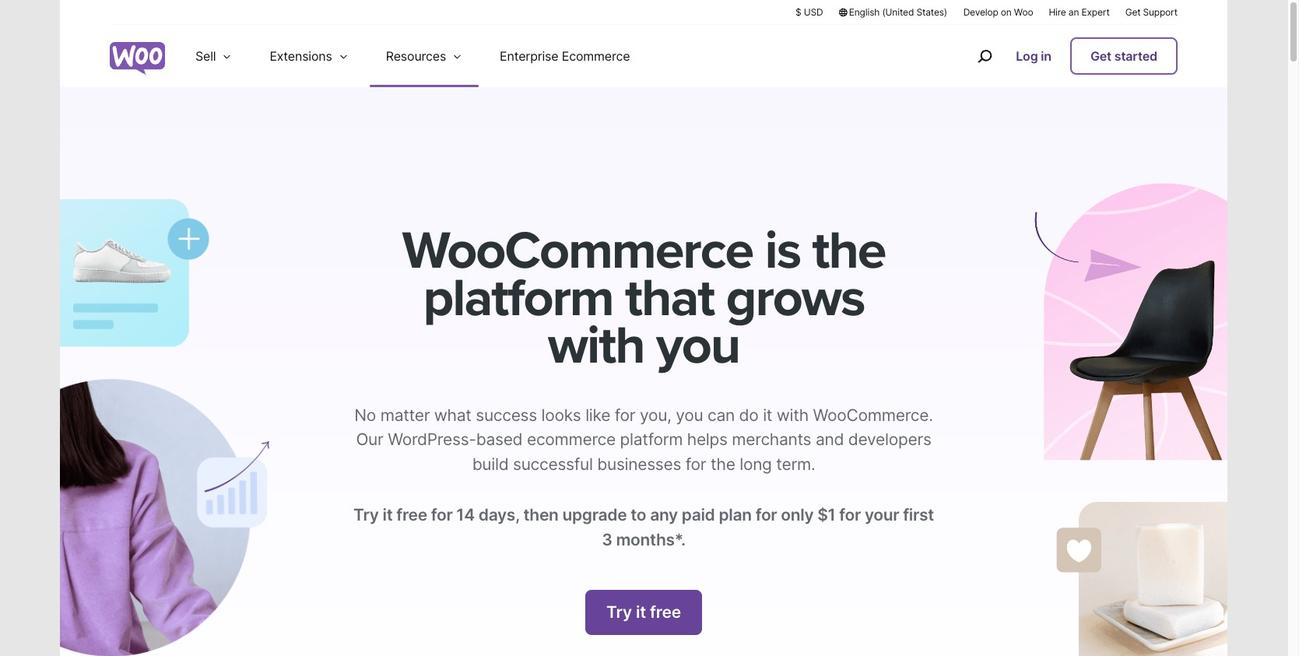 Task type: describe. For each thing, give the bounding box(es) containing it.
first
[[903, 505, 934, 525]]

get for get support
[[1125, 6, 1141, 18]]

get for get started
[[1091, 48, 1112, 64]]

platform inside "woocommerce is the platform that grows with you"
[[423, 267, 613, 330]]

extensions
[[270, 48, 332, 64]]

platform inside no matter what success looks like for you, you can do it with woocommerce. our wordpress-based ecommerce platform helps merchants and developers build successful businesses for the long term.
[[620, 430, 683, 449]]

extensions button
[[251, 25, 367, 87]]

wordpress-
[[388, 430, 476, 449]]

ecommerce
[[562, 48, 630, 64]]

months*.
[[616, 530, 686, 549]]

grows
[[726, 267, 865, 330]]

your
[[865, 505, 899, 525]]

no
[[354, 405, 376, 425]]

develop on woo
[[964, 6, 1033, 18]]

states)
[[917, 6, 947, 18]]

get started link
[[1070, 37, 1178, 75]]

woocommerce is the platform that grows with you
[[402, 220, 885, 378]]

in
[[1041, 48, 1052, 64]]

woocommerce
[[402, 220, 753, 283]]

long term.
[[740, 454, 815, 474]]

try for try it free for 14 days, then upgrade to any paid plan for only $1 for your first 3 months*.
[[353, 505, 379, 525]]

merchants
[[732, 430, 811, 449]]

try for try it free
[[606, 603, 632, 622]]

like
[[586, 405, 610, 425]]

log in link
[[1010, 39, 1058, 73]]

days,
[[479, 505, 520, 525]]

develop on woo link
[[964, 5, 1033, 19]]

success
[[476, 405, 537, 425]]

with you
[[548, 315, 740, 378]]

the inside "woocommerce is the platform that grows with you"
[[812, 220, 885, 283]]

for right the like in the left bottom of the page
[[615, 405, 635, 425]]

our
[[356, 430, 383, 449]]

$
[[796, 6, 801, 18]]

$ usd
[[796, 6, 823, 18]]

what
[[434, 405, 471, 425]]

develop
[[964, 6, 999, 18]]

resources
[[386, 48, 446, 64]]

paid
[[682, 505, 715, 525]]

only
[[781, 505, 814, 525]]

you
[[676, 405, 703, 425]]

for right $1
[[839, 505, 861, 525]]

it for try it free
[[636, 603, 646, 622]]

no matter what success looks like for you, you can do it with woocommerce. our wordpress-based ecommerce platform helps merchants and developers build successful businesses for the long term.
[[354, 405, 933, 474]]

try it free
[[606, 603, 681, 622]]

started
[[1115, 48, 1158, 64]]

support
[[1143, 6, 1178, 18]]

can
[[708, 405, 735, 425]]

to
[[631, 505, 646, 525]]

it for try it free for 14 days, then upgrade to any paid plan for only $1 for your first 3 months*.
[[383, 505, 393, 525]]

get started
[[1091, 48, 1158, 64]]

with
[[777, 405, 809, 425]]

you,
[[640, 405, 672, 425]]

enterprise ecommerce link
[[481, 25, 649, 87]]

$1
[[818, 505, 836, 525]]

sell
[[195, 48, 216, 64]]

english (united states) button
[[839, 5, 948, 19]]

businesses
[[597, 454, 681, 474]]

sell button
[[177, 25, 251, 87]]

get support
[[1125, 6, 1178, 18]]

woo
[[1014, 6, 1033, 18]]

free for try it free for 14 days, then upgrade to any paid plan for only $1 for your first 3 months*.
[[396, 505, 427, 525]]



Task type: locate. For each thing, give the bounding box(es) containing it.
0 horizontal spatial get
[[1091, 48, 1112, 64]]

an
[[1069, 6, 1079, 18]]

2 vertical spatial it
[[636, 603, 646, 622]]

0 vertical spatial platform
[[423, 267, 613, 330]]

0 vertical spatial get
[[1125, 6, 1141, 18]]

plan
[[719, 505, 752, 525]]

and
[[816, 430, 844, 449]]

looks
[[542, 405, 581, 425]]

then
[[523, 505, 559, 525]]

helps
[[687, 430, 728, 449]]

woocommerce.
[[813, 405, 933, 425]]

the right is
[[812, 220, 885, 283]]

1 vertical spatial get
[[1091, 48, 1112, 64]]

2 horizontal spatial it
[[763, 405, 772, 425]]

it inside try it free for 14 days, then upgrade to any paid plan for only $1 for your first 3 months*.
[[383, 505, 393, 525]]

resources button
[[367, 25, 481, 87]]

english (united states)
[[849, 6, 947, 18]]

usd
[[804, 6, 823, 18]]

(united
[[882, 6, 914, 18]]

log
[[1016, 48, 1038, 64]]

based
[[476, 430, 523, 449]]

that
[[625, 267, 714, 330]]

developers
[[848, 430, 932, 449]]

build
[[472, 454, 509, 474]]

14
[[456, 505, 475, 525]]

hire an expert link
[[1049, 5, 1110, 19]]

0 vertical spatial free
[[396, 505, 427, 525]]

try down our
[[353, 505, 379, 525]]

free inside try it free for 14 days, then upgrade to any paid plan for only $1 for your first 3 months*.
[[396, 505, 427, 525]]

enterprise ecommerce
[[500, 48, 630, 64]]

get inside 'link'
[[1125, 6, 1141, 18]]

free down months*. at bottom
[[650, 603, 681, 622]]

get support link
[[1125, 5, 1178, 19]]

for down the helps
[[686, 454, 706, 474]]

1 vertical spatial platform
[[620, 430, 683, 449]]

do
[[739, 405, 759, 425]]

1 horizontal spatial get
[[1125, 6, 1141, 18]]

free for try it free
[[650, 603, 681, 622]]

for
[[615, 405, 635, 425], [686, 454, 706, 474], [431, 505, 453, 525], [756, 505, 777, 525], [839, 505, 861, 525]]

enterprise
[[500, 48, 559, 64]]

1 horizontal spatial platform
[[620, 430, 683, 449]]

3
[[602, 530, 612, 549]]

0 vertical spatial the
[[812, 220, 885, 283]]

the inside no matter what success looks like for you, you can do it with woocommerce. our wordpress-based ecommerce platform helps merchants and developers build successful businesses for the long term.
[[711, 454, 735, 474]]

search image
[[973, 44, 997, 69]]

1 horizontal spatial the
[[812, 220, 885, 283]]

0 horizontal spatial it
[[383, 505, 393, 525]]

it down our
[[383, 505, 393, 525]]

hire
[[1049, 6, 1066, 18]]

hire an expert
[[1049, 6, 1110, 18]]

0 vertical spatial it
[[763, 405, 772, 425]]

upgrade
[[562, 505, 627, 525]]

0 horizontal spatial the
[[711, 454, 735, 474]]

try it free for 14 days, then upgrade to any paid plan for only $1 for your first 3 months*.
[[353, 505, 934, 549]]

platform
[[423, 267, 613, 330], [620, 430, 683, 449]]

ecommerce
[[527, 430, 616, 449]]

try
[[353, 505, 379, 525], [606, 603, 632, 622]]

1 horizontal spatial free
[[650, 603, 681, 622]]

the down the helps
[[711, 454, 735, 474]]

1 horizontal spatial try
[[606, 603, 632, 622]]

free left 14
[[396, 505, 427, 525]]

0 horizontal spatial try
[[353, 505, 379, 525]]

successful
[[513, 454, 593, 474]]

is
[[765, 220, 800, 283]]

try inside try it free for 14 days, then upgrade to any paid plan for only $1 for your first 3 months*.
[[353, 505, 379, 525]]

try it free link
[[585, 590, 702, 635]]

any
[[650, 505, 678, 525]]

it right do
[[763, 405, 772, 425]]

for left 14
[[431, 505, 453, 525]]

matter
[[380, 405, 430, 425]]

free
[[396, 505, 427, 525], [650, 603, 681, 622]]

english
[[849, 6, 880, 18]]

1 vertical spatial free
[[650, 603, 681, 622]]

get left started
[[1091, 48, 1112, 64]]

it inside no matter what success looks like for you, you can do it with woocommerce. our wordpress-based ecommerce platform helps merchants and developers build successful businesses for the long term.
[[763, 405, 772, 425]]

1 horizontal spatial it
[[636, 603, 646, 622]]

1 vertical spatial it
[[383, 505, 393, 525]]

$ usd button
[[796, 5, 823, 19]]

service navigation menu element
[[944, 31, 1178, 81]]

0 horizontal spatial free
[[396, 505, 427, 525]]

expert
[[1082, 6, 1110, 18]]

it down months*. at bottom
[[636, 603, 646, 622]]

the
[[812, 220, 885, 283], [711, 454, 735, 474]]

get inside "service navigation menu" element
[[1091, 48, 1112, 64]]

log in
[[1016, 48, 1052, 64]]

try down the 3
[[606, 603, 632, 622]]

for left the only
[[756, 505, 777, 525]]

0 vertical spatial try
[[353, 505, 379, 525]]

get
[[1125, 6, 1141, 18], [1091, 48, 1112, 64]]

0 horizontal spatial platform
[[423, 267, 613, 330]]

it
[[763, 405, 772, 425], [383, 505, 393, 525], [636, 603, 646, 622]]

get left support
[[1125, 6, 1141, 18]]

1 vertical spatial the
[[711, 454, 735, 474]]

on
[[1001, 6, 1012, 18]]

1 vertical spatial try
[[606, 603, 632, 622]]



Task type: vqa. For each thing, say whether or not it's contained in the screenshot.
it inside Try it free for 14 days, then upgrade to any paid plan for only $1 for your first 3 months*.
yes



